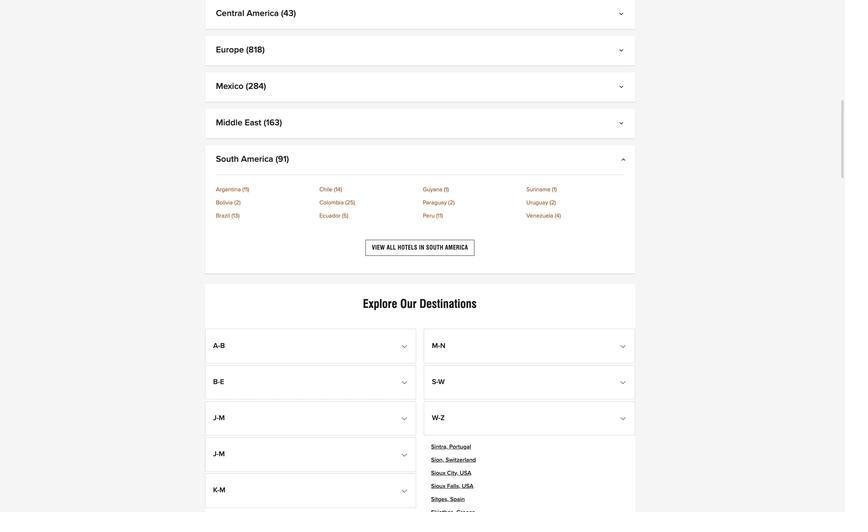 Task type: describe. For each thing, give the bounding box(es) containing it.
hotels
[[398, 244, 417, 251]]

sitges,
[[431, 496, 449, 502]]

m-n link
[[426, 331, 633, 361]]

paraguay (2)
[[423, 200, 455, 206]]

switzerland
[[446, 457, 476, 463]]

(14)
[[334, 187, 342, 192]]

south inside "view all hotels in south america" 'link'
[[426, 244, 443, 251]]

m-n
[[432, 342, 445, 349]]

uruguay (2) link
[[526, 200, 624, 206]]

brazil (13)
[[216, 213, 240, 219]]

argentina
[[216, 187, 241, 192]]

sion,
[[431, 457, 444, 463]]

mexico (284)
[[216, 82, 266, 91]]

middle east (163)
[[216, 118, 282, 127]]

sioux city, usa link
[[431, 470, 471, 476]]

(4)
[[555, 213, 561, 219]]

2 j-m link from the top
[[207, 440, 414, 470]]

uruguay (2)
[[526, 200, 556, 206]]

s-
[[432, 378, 438, 385]]

america for south
[[241, 155, 273, 164]]

in
[[419, 244, 425, 251]]

mexico
[[216, 82, 244, 91]]

sintra, portugal link
[[431, 444, 471, 450]]

bolivia
[[216, 200, 233, 206]]

chile (14) link
[[319, 187, 417, 192]]

sion, switzerland link
[[431, 457, 476, 463]]

bolivia (2) link
[[216, 200, 314, 206]]

(5)
[[342, 213, 348, 219]]

uruguay
[[526, 200, 548, 206]]

s-w link
[[426, 367, 633, 397]]

sintra,
[[431, 444, 448, 450]]

sintra, portugal
[[431, 444, 471, 450]]

(2) for bolivia (2)
[[234, 200, 241, 206]]

all
[[387, 244, 396, 251]]

venezuela (4) link
[[526, 213, 624, 219]]

sioux for sioux city, usa
[[431, 470, 446, 476]]

middle
[[216, 118, 242, 127]]

south america (91)
[[216, 155, 289, 164]]

1 j-m link from the top
[[207, 403, 414, 433]]

sioux city, usa
[[431, 470, 471, 476]]

europe (818)
[[216, 46, 265, 54]]

guyana
[[423, 187, 443, 192]]

america for central
[[247, 9, 279, 18]]

guyana (1)
[[423, 187, 449, 192]]

peru (11) link
[[423, 213, 521, 219]]

view all hotels in south america
[[372, 244, 468, 251]]

b-e
[[213, 378, 224, 385]]

city,
[[447, 470, 458, 476]]

arrow down image for m-n
[[622, 344, 627, 349]]

0 vertical spatial south
[[216, 155, 239, 164]]

our
[[400, 297, 417, 311]]

(1) for suriname (1)
[[552, 187, 557, 192]]

0 vertical spatial m
[[219, 414, 225, 422]]

america inside 'link'
[[445, 244, 468, 251]]

argentina (11)
[[216, 187, 249, 192]]

(13)
[[231, 213, 240, 219]]

2 j- from the top
[[213, 450, 219, 458]]

(91)
[[276, 155, 289, 164]]

m-
[[432, 342, 440, 349]]

arrow down image inside 'b-e' link
[[403, 380, 408, 385]]

peru
[[423, 213, 435, 219]]

ecuador (5)
[[319, 213, 348, 219]]

colombia (25)
[[319, 200, 355, 206]]

paraguay
[[423, 200, 447, 206]]



Task type: vqa. For each thing, say whether or not it's contained in the screenshot.
2nd (1) from the left
yes



Task type: locate. For each thing, give the bounding box(es) containing it.
2 vertical spatial m
[[219, 487, 226, 494]]

spain
[[450, 496, 465, 502]]

central
[[216, 9, 244, 18]]

1 horizontal spatial (2)
[[448, 200, 455, 206]]

(1) for guyana (1)
[[444, 187, 449, 192]]

(11) right peru on the top right of the page
[[436, 213, 443, 219]]

(2) right bolivia
[[234, 200, 241, 206]]

brazil (13) link
[[216, 213, 314, 219]]

explore
[[363, 297, 397, 311]]

z
[[440, 414, 445, 422]]

m
[[219, 414, 225, 422], [219, 450, 225, 458], [219, 487, 226, 494]]

arrow down image
[[621, 48, 624, 54], [621, 85, 624, 91], [403, 344, 408, 349], [403, 380, 408, 385], [403, 416, 408, 422], [403, 452, 408, 458], [403, 488, 408, 494]]

sioux
[[431, 470, 446, 476], [431, 483, 446, 489]]

0 vertical spatial (11)
[[242, 187, 249, 192]]

0 horizontal spatial (1)
[[444, 187, 449, 192]]

(11) for peru (11)
[[436, 213, 443, 219]]

(2)
[[234, 200, 241, 206], [448, 200, 455, 206], [550, 200, 556, 206]]

a-
[[213, 342, 220, 349]]

a-b
[[213, 342, 225, 349]]

(2) up (4) on the top
[[550, 200, 556, 206]]

j-m up k-m
[[213, 450, 225, 458]]

arrow down image inside w-z link
[[622, 416, 627, 422]]

portugal
[[449, 444, 471, 450]]

colombia (25) link
[[319, 200, 417, 206]]

j-m down b-e
[[213, 414, 225, 422]]

(1) right suriname
[[552, 187, 557, 192]]

b-e link
[[207, 367, 414, 397]]

america left (43)
[[247, 9, 279, 18]]

(11) for argentina (11)
[[242, 187, 249, 192]]

sioux falls, usa
[[431, 483, 473, 489]]

central america (43)
[[216, 9, 296, 18]]

destinations
[[420, 297, 477, 311]]

3 (2) from the left
[[550, 200, 556, 206]]

arrow down image inside a-b link
[[403, 344, 408, 349]]

sioux up the 'sitges,'
[[431, 483, 446, 489]]

south right in
[[426, 244, 443, 251]]

sioux for sioux falls, usa
[[431, 483, 446, 489]]

b-
[[213, 378, 220, 385]]

1 horizontal spatial (11)
[[436, 213, 443, 219]]

0 horizontal spatial (11)
[[242, 187, 249, 192]]

0 vertical spatial america
[[247, 9, 279, 18]]

(43)
[[281, 9, 296, 18]]

2 sioux from the top
[[431, 483, 446, 489]]

(818)
[[246, 46, 265, 54]]

(2) for uruguay (2)
[[550, 200, 556, 206]]

s-w
[[432, 378, 445, 385]]

(2) for paraguay (2)
[[448, 200, 455, 206]]

2 horizontal spatial (2)
[[550, 200, 556, 206]]

2 (1) from the left
[[552, 187, 557, 192]]

south up argentina
[[216, 155, 239, 164]]

0 vertical spatial j-m link
[[207, 403, 414, 433]]

(163)
[[264, 118, 282, 127]]

sitges, spain link
[[431, 496, 465, 502]]

b
[[220, 342, 225, 349]]

0 vertical spatial j-m
[[213, 414, 225, 422]]

chile (14)
[[319, 187, 342, 192]]

n
[[440, 342, 445, 349]]

j- up k- at the bottom left
[[213, 450, 219, 458]]

2 j-m from the top
[[213, 450, 225, 458]]

(1) right guyana
[[444, 187, 449, 192]]

0 horizontal spatial south
[[216, 155, 239, 164]]

sioux falls, usa link
[[431, 483, 473, 489]]

sioux down sion,
[[431, 470, 446, 476]]

(11)
[[242, 187, 249, 192], [436, 213, 443, 219]]

usa for sioux falls, usa
[[462, 483, 473, 489]]

view all hotels in south america link
[[366, 240, 474, 256]]

usa for sioux city, usa
[[460, 470, 471, 476]]

(11) right argentina
[[242, 187, 249, 192]]

1 horizontal spatial (1)
[[552, 187, 557, 192]]

1 j-m from the top
[[213, 414, 225, 422]]

venezuela
[[526, 213, 553, 219]]

j-
[[213, 414, 219, 422], [213, 450, 219, 458]]

arrow down image for w-z
[[622, 416, 627, 422]]

j-m link up k-m link
[[207, 440, 414, 470]]

bolivia (2)
[[216, 200, 241, 206]]

arrow down image inside s-w link
[[622, 380, 627, 385]]

falls,
[[447, 483, 460, 489]]

(2) right paraguay
[[448, 200, 455, 206]]

j-m
[[213, 414, 225, 422], [213, 450, 225, 458]]

w-z
[[432, 414, 445, 422]]

0 vertical spatial sioux
[[431, 470, 446, 476]]

america left (91) at the left
[[241, 155, 273, 164]]

0 vertical spatial j-
[[213, 414, 219, 422]]

w-
[[432, 414, 440, 422]]

k-m
[[213, 487, 226, 494]]

colombia
[[319, 200, 344, 206]]

k-
[[213, 487, 219, 494]]

venezuela (4)
[[526, 213, 561, 219]]

1 vertical spatial j-
[[213, 450, 219, 458]]

1 j- from the top
[[213, 414, 219, 422]]

1 vertical spatial usa
[[462, 483, 473, 489]]

explore our destinations
[[363, 297, 477, 311]]

(25)
[[345, 200, 355, 206]]

1 vertical spatial m
[[219, 450, 225, 458]]

(284)
[[246, 82, 266, 91]]

america
[[247, 9, 279, 18], [241, 155, 273, 164], [445, 244, 468, 251]]

sitges, spain
[[431, 496, 465, 502]]

w-z link
[[426, 403, 633, 433]]

arrow up image
[[621, 158, 624, 164]]

1 (2) from the left
[[234, 200, 241, 206]]

0 horizontal spatial (2)
[[234, 200, 241, 206]]

1 horizontal spatial south
[[426, 244, 443, 251]]

suriname
[[526, 187, 551, 192]]

1 vertical spatial j-m
[[213, 450, 225, 458]]

a-b link
[[207, 331, 414, 361]]

1 (1) from the left
[[444, 187, 449, 192]]

chile
[[319, 187, 332, 192]]

sion, switzerland
[[431, 457, 476, 463]]

2 vertical spatial america
[[445, 244, 468, 251]]

j- down b-
[[213, 414, 219, 422]]

k-m link
[[207, 476, 414, 506]]

arrow down image inside k-m link
[[403, 488, 408, 494]]

suriname (1)
[[526, 187, 557, 192]]

arrow down image inside m-n link
[[622, 344, 627, 349]]

2 (2) from the left
[[448, 200, 455, 206]]

arrow down image
[[621, 12, 624, 18], [621, 121, 624, 127], [622, 344, 627, 349], [622, 380, 627, 385], [622, 416, 627, 422]]

view
[[372, 244, 385, 251]]

(1)
[[444, 187, 449, 192], [552, 187, 557, 192]]

1 vertical spatial south
[[426, 244, 443, 251]]

1 vertical spatial america
[[241, 155, 273, 164]]

1 vertical spatial j-m link
[[207, 440, 414, 470]]

arrow down image for s-w
[[622, 380, 627, 385]]

usa
[[460, 470, 471, 476], [462, 483, 473, 489]]

e
[[220, 378, 224, 385]]

1 sioux from the top
[[431, 470, 446, 476]]

paraguay (2) link
[[423, 200, 521, 206]]

guyana (1) link
[[423, 187, 521, 192]]

j-m link
[[207, 403, 414, 433], [207, 440, 414, 470]]

j-m link down 'b-e' link
[[207, 403, 414, 433]]

0 vertical spatial usa
[[460, 470, 471, 476]]

argentina (11) link
[[216, 187, 314, 192]]

1 vertical spatial sioux
[[431, 483, 446, 489]]

peru (11)
[[423, 213, 443, 219]]

usa right falls,
[[462, 483, 473, 489]]

1 vertical spatial (11)
[[436, 213, 443, 219]]

ecuador (5) link
[[319, 213, 417, 219]]

america right in
[[445, 244, 468, 251]]

europe
[[216, 46, 244, 54]]

brazil
[[216, 213, 230, 219]]

w
[[438, 378, 445, 385]]

usa right city,
[[460, 470, 471, 476]]

ecuador
[[319, 213, 341, 219]]



